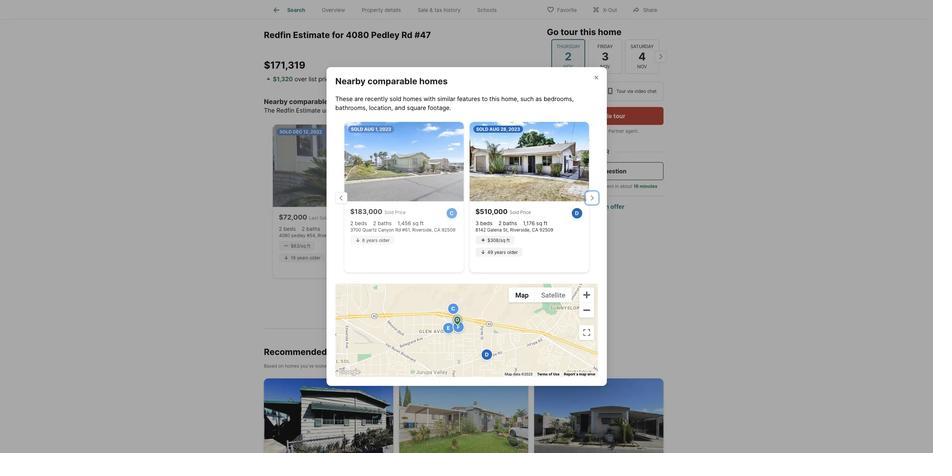 Task type: describe. For each thing, give the bounding box(es) containing it.
2023 for $510,000
[[509, 126, 520, 132]]

tax
[[435, 7, 442, 13]]

3700 quartz canyon rd #61, riverside, ca 92509
[[350, 227, 456, 233]]

baths for 1,248
[[436, 226, 450, 232]]

tour for schedule
[[614, 112, 626, 120]]

saturday 4 nov
[[631, 44, 654, 69]]

sales,
[[384, 107, 400, 114]]

1,152 sq ft
[[326, 226, 351, 232]]

free,
[[555, 135, 564, 141]]

sold for $72,000
[[280, 129, 292, 135]]

over
[[295, 75, 307, 83]]

this inside tour this home with a redfin partner agent. it's free, cancel anytime
[[558, 128, 566, 134]]

$72,000 last sold price
[[279, 213, 341, 221]]

sale & tax history tab
[[410, 1, 469, 19]]

tour for tour this home with a redfin partner agent. it's free, cancel anytime
[[547, 128, 557, 134]]

$510k.
[[471, 107, 490, 114]]

years for 19
[[297, 255, 309, 261]]

nearby comparable homes the redfin estimate uses 6 recent nearby sales, priced between $72k to $510k.
[[264, 98, 490, 114]]

at.
[[331, 363, 336, 369]]

&
[[430, 7, 433, 13]]

estate
[[437, 241, 453, 247]]

3 inside nearby comparable homes dialog
[[476, 220, 479, 226]]

similar
[[438, 95, 456, 103]]

footage.
[[428, 104, 451, 111]]

on inside button
[[417, 298, 424, 305]]

nearby comparable homes dialog
[[284, 67, 666, 418]]

map inside nearby comparable homes dialog
[[579, 372, 587, 376]]

uses
[[322, 107, 336, 114]]

based on homes you've looked at.
[[264, 363, 336, 369]]

tab list containing search
[[264, 0, 511, 19]]

riverside, down 1,176
[[510, 227, 531, 233]]

2 beds inside nearby comparable homes dialog
[[350, 220, 367, 226]]

1 vertical spatial on
[[278, 363, 284, 369]]

c inside b c
[[451, 305, 455, 312]]

google image
[[337, 367, 362, 377]]

#39,
[[443, 233, 453, 238]]

baths for 1,176
[[503, 220, 517, 226]]

4
[[639, 50, 646, 63]]

cancel
[[565, 135, 579, 141]]

beds for 1,248
[[413, 226, 426, 232]]

recent
[[343, 107, 361, 114]]

jan
[[423, 129, 432, 135]]

map inside button
[[425, 298, 438, 305]]

ca down 1,152 sq ft
[[340, 233, 346, 238]]

a inside dialog
[[577, 372, 579, 376]]

ft for 1,152 sq ft
[[347, 226, 351, 232]]

friday
[[598, 44, 613, 49]]

previous image
[[335, 192, 347, 204]]

pedley
[[291, 233, 306, 238]]

0 vertical spatial home
[[598, 27, 622, 37]]

price up '1,456'
[[395, 210, 406, 215]]

1,248 sq ft
[[456, 226, 482, 232]]

property details
[[362, 7, 401, 13]]

redfin estimate for 4080 pedley rd #47
[[264, 30, 431, 40]]

photo of 1855 e riverside dr #252, ontario, ca 91761 image
[[399, 379, 529, 453]]

0 vertical spatial redfin
[[264, 30, 291, 40]]

2 down $72,000
[[279, 226, 282, 232]]

ft for 1,248 sq ft
[[478, 226, 482, 232]]

error
[[588, 372, 596, 376]]

a right from
[[587, 184, 590, 189]]

recommended
[[264, 347, 327, 357]]

0 vertical spatial c
[[450, 210, 454, 216]]

1,456
[[398, 220, 411, 226]]

$308/sq ft
[[488, 237, 510, 243]]

sold aug 1, 2023
[[351, 126, 391, 132]]

photo of 4041 pedley rd #39, riverside, ca 92509 image
[[403, 125, 527, 207]]

kaleo
[[409, 241, 423, 247]]

riverside, down the 1,152
[[318, 233, 338, 238]]

satellite button
[[535, 288, 572, 303]]

1,176
[[523, 220, 535, 226]]

4041
[[409, 233, 419, 238]]

the
[[264, 107, 275, 114]]

as
[[536, 95, 542, 103]]

3 inside friday 3 nov
[[602, 50, 609, 63]]

6
[[337, 107, 341, 114]]

it's
[[547, 135, 553, 141]]

go
[[547, 27, 559, 37]]

2 inside thursday 2 nov
[[565, 50, 572, 63]]

friday 3 nov
[[598, 44, 613, 69]]

older for 19 years older
[[310, 255, 321, 261]]

ft right $63/sq
[[307, 243, 311, 249]]

tour this home with a redfin partner agent. it's free, cancel anytime
[[547, 128, 639, 141]]

ask
[[584, 167, 595, 175]]

priced
[[401, 107, 419, 114]]

1,152
[[326, 226, 338, 232]]

use
[[553, 372, 560, 376]]

sold jan 4, 2023
[[410, 129, 450, 135]]

1,176 sq ft
[[523, 220, 548, 226]]

$510,000
[[476, 208, 508, 216]]

price inside $94,500 last sold price
[[461, 215, 471, 221]]

$1,320
[[273, 75, 293, 83]]

2 up 'quartz'
[[373, 220, 376, 226]]

sale
[[418, 7, 428, 13]]

x-
[[603, 7, 609, 13]]

19
[[291, 255, 296, 261]]

agent.
[[626, 128, 639, 134]]

beds for 1,176
[[481, 220, 493, 226]]

0 horizontal spatial next image
[[524, 196, 536, 208]]

nearby
[[362, 107, 382, 114]]

property details tab
[[354, 1, 410, 19]]

tour for go
[[561, 27, 578, 37]]

sold up 8142 galena st, riverside, ca 92509 in the right bottom of the page
[[510, 210, 519, 215]]

recommended for you
[[264, 347, 359, 357]]

schedule
[[585, 112, 612, 120]]

sold dec 12, 2022
[[280, 129, 322, 135]]

8
[[362, 237, 365, 243]]

this inside these are recently sold homes with similar features to this home, such as bedrooms, bathrooms, location, and square footage.
[[490, 95, 500, 103]]

to inside nearby comparable homes the redfin estimate uses 6 recent nearby sales, priced between $72k to $510k.
[[463, 107, 469, 114]]

#47
[[415, 30, 431, 40]]

baths for 1,456
[[378, 220, 392, 226]]

ft for 1,456 sq ft
[[420, 220, 424, 226]]

nov for 3
[[601, 64, 610, 69]]

92509 down 3700
[[347, 233, 361, 238]]

offer
[[611, 203, 625, 210]]

years for 8
[[366, 237, 378, 243]]

nov for 2
[[564, 64, 573, 69]]

3700
[[350, 227, 361, 233]]

sq for 1,176
[[537, 220, 542, 226]]

sold
[[390, 95, 402, 103]]

to inside these are recently sold homes with similar features to this home, such as bedrooms, bathrooms, location, and square footage.
[[482, 95, 488, 103]]

st,
[[503, 227, 509, 233]]

2 up the 4041
[[409, 226, 412, 232]]

out
[[609, 7, 617, 13]]

sold aug 28, 2023
[[476, 126, 520, 132]]

thursday
[[557, 44, 581, 49]]

baths for 1,152
[[306, 226, 320, 232]]

1 horizontal spatial next image
[[586, 192, 598, 204]]

with inside these are recently sold homes with similar features to this home, such as bedrooms, bathrooms, location, and square footage.
[[424, 95, 436, 103]]

sq for 1,456
[[413, 220, 419, 226]]

from
[[576, 184, 586, 189]]

of inside nearby comparable homes dialog
[[549, 372, 552, 376]]

e
[[447, 325, 450, 331]]

comparable for nearby comparable homes
[[368, 76, 418, 86]]

sold price for $183,000
[[385, 210, 406, 215]]

photo of 4080 pedley #54, riverside, ca 92509 image
[[273, 125, 397, 207]]

$63/sq
[[291, 243, 306, 249]]

$63/sq ft
[[291, 243, 311, 249]]

sold up canyon
[[385, 210, 394, 215]]

ft down st,
[[507, 237, 510, 243]]

x-out button
[[586, 2, 624, 17]]

2 up galena
[[499, 220, 502, 226]]

chat
[[648, 88, 657, 94]]

home,
[[502, 95, 519, 103]]

favorite
[[558, 7, 577, 13]]

2 baths for 1,248 sq ft
[[432, 226, 450, 232]]

rd inside "4041 pedley rd #39, riverside, ca 92509 kaleo real estate company"
[[436, 233, 442, 238]]

homes for nearby comparable homes
[[420, 76, 448, 86]]

16
[[634, 184, 639, 189]]

agent
[[602, 184, 614, 189]]

2 beds for $94,500
[[409, 226, 426, 232]]

2 up pedley
[[302, 226, 305, 232]]

1 horizontal spatial 2023
[[438, 129, 450, 135]]

home inside tour this home with a redfin partner agent. it's free, cancel anytime
[[567, 128, 579, 134]]

you've
[[300, 363, 314, 369]]

beds for 1,456
[[355, 220, 367, 226]]

hear
[[566, 184, 575, 189]]

data
[[513, 372, 521, 376]]

terms of use
[[537, 372, 560, 376]]

sold for $94,500
[[410, 129, 422, 135]]

property
[[362, 7, 383, 13]]

28,
[[501, 126, 508, 132]]



Task type: vqa. For each thing, say whether or not it's contained in the screenshot.
details
yes



Task type: locate. For each thing, give the bounding box(es) containing it.
0 horizontal spatial to
[[463, 107, 469, 114]]

1 vertical spatial 3
[[476, 220, 479, 226]]

riverside, down 1,248
[[454, 233, 475, 238]]

redfin down search link
[[264, 30, 291, 40]]

quartz
[[363, 227, 377, 233]]

canyon
[[378, 227, 394, 233]]

nov
[[564, 64, 573, 69], [601, 64, 610, 69], [638, 64, 647, 69]]

sold down the "$510k."
[[476, 126, 489, 132]]

next image right saturday 4 nov
[[655, 51, 667, 63]]

3 up 8142
[[476, 220, 479, 226]]

beds up pedley
[[284, 226, 296, 232]]

1 horizontal spatial home
[[598, 27, 622, 37]]

1 vertical spatial estimate
[[296, 107, 321, 114]]

1 nov from the left
[[564, 64, 573, 69]]

92509
[[442, 227, 456, 233], [540, 227, 554, 233], [347, 233, 361, 238], [483, 233, 497, 238]]

location,
[[369, 104, 393, 111]]

recently
[[365, 95, 388, 103]]

years right 49
[[495, 249, 506, 255]]

0 vertical spatial map
[[425, 298, 438, 305]]

nearby inside dialog
[[335, 76, 366, 86]]

1 last from the left
[[309, 215, 318, 221]]

1 vertical spatial map
[[579, 372, 587, 376]]

to up the "$510k."
[[482, 95, 488, 103]]

nov inside thursday 2 nov
[[564, 64, 573, 69]]

2 horizontal spatial nov
[[638, 64, 647, 69]]

0 vertical spatial to
[[482, 95, 488, 103]]

$72k
[[447, 107, 462, 114]]

b c
[[448, 305, 455, 331]]

homes for based on homes you've looked at.
[[285, 363, 299, 369]]

map data ©2023
[[505, 372, 533, 376]]

1 vertical spatial pedley
[[421, 233, 435, 238]]

overview tab
[[314, 1, 354, 19]]

homes down recommended
[[285, 363, 299, 369]]

comparable inside dialog
[[368, 76, 418, 86]]

1 vertical spatial redfin
[[277, 107, 295, 114]]

ft left galena
[[478, 226, 482, 232]]

$94,500
[[409, 213, 438, 221]]

menu bar inside nearby comparable homes dialog
[[509, 288, 572, 303]]

1 vertical spatial for
[[329, 347, 341, 357]]

sq right '1,456'
[[413, 220, 419, 226]]

2023 for $183,000
[[380, 126, 391, 132]]

sold up the 1,152
[[320, 215, 329, 221]]

2 beds down $72,000
[[279, 226, 296, 232]]

2 up 3700
[[350, 220, 354, 226]]

last inside $72,000 last sold price
[[309, 215, 318, 221]]

0 horizontal spatial nov
[[564, 64, 573, 69]]

start an offer
[[586, 203, 625, 210]]

baths up canyon
[[378, 220, 392, 226]]

19 years older
[[291, 255, 321, 261]]

aug for $183,000
[[364, 126, 374, 132]]

nov down 4
[[638, 64, 647, 69]]

last for $72,000
[[309, 215, 318, 221]]

this up 'free,'
[[558, 128, 566, 134]]

menu bar containing map
[[509, 288, 572, 303]]

aug left 28,
[[490, 126, 500, 132]]

sold
[[351, 126, 363, 132], [476, 126, 489, 132], [280, 129, 292, 135], [410, 129, 422, 135]]

to right $72k
[[463, 107, 469, 114]]

beds
[[355, 220, 367, 226], [481, 220, 493, 226], [284, 226, 296, 232], [413, 226, 426, 232]]

baths
[[378, 220, 392, 226], [503, 220, 517, 226], [306, 226, 320, 232], [436, 226, 450, 232]]

next image
[[655, 51, 667, 63], [586, 192, 598, 204], [524, 196, 536, 208]]

homes up 6
[[330, 98, 352, 105]]

1 horizontal spatial years
[[366, 237, 378, 243]]

ask a question button
[[547, 162, 664, 180]]

0 horizontal spatial 3
[[476, 220, 479, 226]]

over list price of $170k
[[293, 75, 359, 83]]

years right 19
[[297, 255, 309, 261]]

this up the thursday
[[580, 27, 596, 37]]

a inside tour this home with a redfin partner agent. it's free, cancel anytime
[[590, 128, 593, 134]]

sold for $183,000
[[351, 126, 363, 132]]

rd left #47
[[402, 30, 413, 40]]

0 horizontal spatial 2 beds
[[279, 226, 296, 232]]

saturday
[[631, 44, 654, 49]]

0 vertical spatial comparable
[[368, 76, 418, 86]]

0 vertical spatial 3
[[602, 50, 609, 63]]

last up #39,
[[440, 215, 449, 221]]

an
[[602, 203, 609, 210]]

0 vertical spatial 4080
[[346, 30, 369, 40]]

map inside popup button
[[516, 291, 529, 299]]

in
[[615, 184, 619, 189]]

tour left via
[[617, 88, 626, 94]]

1 vertical spatial comparable
[[289, 98, 328, 105]]

1 horizontal spatial comparable
[[368, 76, 418, 86]]

2 beds for $72,000
[[279, 226, 296, 232]]

sq right 1,176
[[537, 220, 542, 226]]

sq
[[413, 220, 419, 226], [537, 220, 542, 226], [340, 226, 346, 232], [471, 226, 477, 232]]

aug left 1,
[[364, 126, 374, 132]]

older down $63/sq ft
[[310, 255, 321, 261]]

c up #39,
[[450, 210, 454, 216]]

nov for 4
[[638, 64, 647, 69]]

nearby up these
[[335, 76, 366, 86]]

homes inside nearby comparable homes the redfin estimate uses 6 recent nearby sales, priced between $72k to $510k.
[[330, 98, 352, 105]]

anytime
[[581, 135, 597, 141]]

sold left dec
[[280, 129, 292, 135]]

terms of use link
[[537, 372, 560, 376]]

1 vertical spatial tour
[[547, 128, 557, 134]]

8142
[[476, 227, 486, 233]]

pedley up real
[[421, 233, 435, 238]]

beds up 8142
[[481, 220, 493, 226]]

2 baths
[[373, 220, 392, 226], [499, 220, 517, 226], [302, 226, 320, 232], [432, 226, 450, 232]]

you'll
[[553, 184, 564, 189]]

ca down 8142
[[476, 233, 482, 238]]

map for map data ©2023
[[505, 372, 512, 376]]

0 vertical spatial with
[[424, 95, 436, 103]]

ft
[[420, 220, 424, 226], [544, 220, 548, 226], [347, 226, 351, 232], [478, 226, 482, 232], [507, 237, 510, 243], [307, 243, 311, 249]]

tour inside tour this home with a redfin partner agent. it's free, cancel anytime
[[547, 128, 557, 134]]

1 horizontal spatial of
[[549, 372, 552, 376]]

with up the anytime
[[580, 128, 589, 134]]

0 vertical spatial for
[[332, 30, 344, 40]]

sold price up 1,176
[[510, 210, 531, 215]]

are
[[355, 95, 364, 103]]

last for $94,500
[[440, 215, 449, 221]]

0 horizontal spatial on
[[278, 363, 284, 369]]

1 horizontal spatial 4080
[[346, 30, 369, 40]]

1 vertical spatial tour
[[614, 112, 626, 120]]

start an offer link
[[586, 203, 625, 210]]

ft for 1,176 sq ft
[[544, 220, 548, 226]]

tour via video chat option
[[602, 82, 664, 101]]

home up cancel
[[567, 128, 579, 134]]

sold price for $510,000
[[510, 210, 531, 215]]

0 horizontal spatial rd
[[396, 227, 401, 233]]

comparable inside nearby comparable homes the redfin estimate uses 6 recent nearby sales, priced between $72k to $510k.
[[289, 98, 328, 105]]

nearby comparable homes
[[335, 76, 448, 86]]

1 horizontal spatial aug
[[490, 126, 500, 132]]

ca down 1,176 sq ft
[[532, 227, 539, 233]]

sold down recent
[[351, 126, 363, 132]]

2 down $94,500 last sold price
[[432, 226, 435, 232]]

map left data
[[505, 372, 512, 376]]

0 horizontal spatial of
[[334, 75, 340, 83]]

rd left #39,
[[436, 233, 442, 238]]

92509 up #39,
[[442, 227, 456, 233]]

0 vertical spatial tour
[[617, 88, 626, 94]]

0 horizontal spatial years
[[297, 255, 309, 261]]

92509 down 1,176 sq ft
[[540, 227, 554, 233]]

nearby inside nearby comparable homes the redfin estimate uses 6 recent nearby sales, priced between $72k to $510k.
[[264, 98, 288, 105]]

sold price
[[385, 210, 406, 215], [510, 210, 531, 215]]

with inside tour this home with a redfin partner agent. it's free, cancel anytime
[[580, 128, 589, 134]]

2 horizontal spatial rd
[[436, 233, 442, 238]]

comparable for nearby comparable homes the redfin estimate uses 6 recent nearby sales, priced between $72k to $510k.
[[289, 98, 328, 105]]

these
[[335, 95, 353, 103]]

ft right the 1,152
[[347, 226, 351, 232]]

looked
[[315, 363, 329, 369]]

1 horizontal spatial pedley
[[421, 233, 435, 238]]

of
[[334, 75, 340, 83], [549, 372, 552, 376]]

beds up 3700
[[355, 220, 367, 226]]

nov down friday
[[601, 64, 610, 69]]

sold inside $94,500 last sold price
[[450, 215, 459, 221]]

c up the b
[[451, 305, 455, 312]]

sold inside $72,000 last sold price
[[320, 215, 329, 221]]

map left satellite
[[516, 291, 529, 299]]

pedley down property details tab
[[371, 30, 400, 40]]

home up friday
[[598, 27, 622, 37]]

pedley inside "4041 pedley rd #39, riverside, ca 92509 kaleo real estate company"
[[421, 233, 435, 238]]

1,456 sq ft
[[398, 220, 424, 226]]

0 vertical spatial on
[[417, 298, 424, 305]]

1 vertical spatial with
[[580, 128, 589, 134]]

older for 49 years older
[[507, 249, 518, 255]]

1 horizontal spatial nov
[[601, 64, 610, 69]]

nearby comparable homes element
[[335, 67, 457, 87]]

last inside $94,500 last sold price
[[440, 215, 449, 221]]

years
[[366, 237, 378, 243], [495, 249, 506, 255], [297, 255, 309, 261]]

sold up 1,248
[[450, 215, 459, 221]]

$72,000
[[279, 213, 307, 221]]

0 vertical spatial nearby
[[335, 76, 366, 86]]

$171,319
[[264, 59, 306, 71]]

baths up #39,
[[436, 226, 450, 232]]

2 baths up st,
[[499, 220, 517, 226]]

on right comparables
[[417, 298, 424, 305]]

1 vertical spatial c
[[451, 305, 455, 312]]

0 horizontal spatial 2023
[[380, 126, 391, 132]]

1 horizontal spatial tour
[[617, 88, 626, 94]]

dec
[[293, 129, 302, 135]]

between
[[421, 107, 445, 114]]

2 horizontal spatial 2 beds
[[409, 226, 426, 232]]

1 aug from the left
[[364, 126, 374, 132]]

sale & tax history
[[418, 7, 461, 13]]

2 horizontal spatial next image
[[655, 51, 667, 63]]

these are recently sold homes with similar features to this home, such as bedrooms, bathrooms, location, and square footage.
[[335, 95, 574, 111]]

next image down local
[[586, 192, 598, 204]]

sold price up '1,456'
[[385, 210, 406, 215]]

1 horizontal spatial nearby
[[335, 76, 366, 86]]

ca inside "4041 pedley rd #39, riverside, ca 92509 kaleo real estate company"
[[476, 233, 482, 238]]

tour
[[617, 88, 626, 94], [547, 128, 557, 134]]

1 horizontal spatial tour
[[614, 112, 626, 120]]

baths up #54,
[[306, 226, 320, 232]]

nearby for nearby comparable homes the redfin estimate uses 6 recent nearby sales, priced between $72k to $510k.
[[264, 98, 288, 105]]

homes inside these are recently sold homes with similar features to this home, such as bedrooms, bathrooms, location, and square footage.
[[403, 95, 422, 103]]

2 horizontal spatial this
[[580, 27, 596, 37]]

price up the 1,152
[[330, 215, 341, 221]]

nov inside friday 3 nov
[[601, 64, 610, 69]]

pedley
[[371, 30, 400, 40], [421, 233, 435, 238]]

3 nov from the left
[[638, 64, 647, 69]]

sold
[[385, 210, 394, 215], [510, 210, 519, 215], [320, 215, 329, 221], [450, 215, 459, 221]]

last
[[309, 215, 318, 221], [440, 215, 449, 221]]

minutes
[[640, 184, 658, 189]]

on right based
[[278, 363, 284, 369]]

this left home,
[[490, 95, 500, 103]]

bathrooms,
[[335, 104, 368, 111]]

1 vertical spatial to
[[463, 107, 469, 114]]

go tour this home
[[547, 27, 622, 37]]

1 vertical spatial of
[[549, 372, 552, 376]]

comparable up sold
[[368, 76, 418, 86]]

1 horizontal spatial d
[[575, 210, 579, 216]]

2 last from the left
[[440, 215, 449, 221]]

1 vertical spatial d
[[485, 351, 489, 358]]

0 horizontal spatial nearby
[[264, 98, 288, 105]]

0 horizontal spatial map
[[425, 298, 438, 305]]

1 horizontal spatial 2 beds
[[350, 220, 367, 226]]

map for map
[[516, 291, 529, 299]]

1,
[[375, 126, 379, 132]]

nov inside saturday 4 nov
[[638, 64, 647, 69]]

1 horizontal spatial map
[[516, 291, 529, 299]]

2 horizontal spatial 2023
[[509, 126, 520, 132]]

older down $308/sq ft
[[507, 249, 518, 255]]

riverside, up the 4041
[[412, 227, 433, 233]]

homes for nearby comparable homes the redfin estimate uses 6 recent nearby sales, priced between $72k to $510k.
[[330, 98, 352, 105]]

schools tab
[[469, 1, 505, 19]]

0 horizontal spatial 4080
[[279, 233, 290, 238]]

comparables
[[378, 298, 415, 305]]

0 vertical spatial d
[[575, 210, 579, 216]]

and
[[395, 104, 405, 111]]

schedule tour
[[585, 112, 626, 120]]

menu bar
[[509, 288, 572, 303]]

tab list
[[264, 0, 511, 19]]

1 vertical spatial map
[[505, 372, 512, 376]]

share button
[[627, 2, 664, 17]]

2 horizontal spatial years
[[495, 249, 506, 255]]

0 horizontal spatial aug
[[364, 126, 374, 132]]

company
[[454, 241, 477, 247]]

sq for 1,152
[[340, 226, 346, 232]]

2022
[[311, 129, 322, 135]]

satellite
[[542, 291, 566, 299]]

0 vertical spatial this
[[580, 27, 596, 37]]

photo of 8142 galena st, riverside, ca 92509 image
[[470, 122, 589, 201]]

0 horizontal spatial older
[[310, 255, 321, 261]]

redfin inside tour this home with a redfin partner agent. it's free, cancel anytime
[[594, 128, 608, 134]]

redfin inside nearby comparable homes the redfin estimate uses 6 recent nearby sales, priced between $72k to $510k.
[[277, 107, 295, 114]]

2 vertical spatial redfin
[[594, 128, 608, 134]]

2 baths for 1,456 sq ft
[[373, 220, 392, 226]]

view
[[362, 298, 376, 305]]

photo of 10701 cedar ave #162, bloomington, ca 92316 image
[[264, 379, 393, 453]]

b
[[448, 324, 451, 331]]

2 baths for 1,176 sq ft
[[499, 220, 517, 226]]

homes up square
[[403, 95, 422, 103]]

beds for 1,152
[[284, 226, 296, 232]]

2 baths up canyon
[[373, 220, 392, 226]]

estimate
[[293, 30, 330, 40], [296, 107, 321, 114]]

price up 1,176
[[520, 210, 531, 215]]

ca down $94,500 last sold price
[[434, 227, 441, 233]]

1 horizontal spatial with
[[580, 128, 589, 134]]

0 horizontal spatial home
[[567, 128, 579, 134]]

0 horizontal spatial d
[[485, 351, 489, 358]]

2 aug from the left
[[490, 126, 500, 132]]

comparable
[[368, 76, 418, 86], [289, 98, 328, 105]]

1 horizontal spatial sold price
[[510, 210, 531, 215]]

aug for $510,000
[[490, 126, 500, 132]]

2 horizontal spatial older
[[507, 249, 518, 255]]

1 horizontal spatial to
[[482, 95, 488, 103]]

ft right '1,456'
[[420, 220, 424, 226]]

favorite button
[[541, 2, 583, 17]]

last up #54,
[[309, 215, 318, 221]]

4080 pedley #54, riverside, ca 92509
[[279, 233, 361, 238]]

riverside, inside "4041 pedley rd #39, riverside, ca 92509 kaleo real estate company"
[[454, 233, 475, 238]]

1 horizontal spatial on
[[417, 298, 424, 305]]

a right report
[[577, 372, 579, 376]]

2 vertical spatial this
[[558, 128, 566, 134]]

0 horizontal spatial pedley
[[371, 30, 400, 40]]

2 baths up #39,
[[432, 226, 450, 232]]

92509 inside "4041 pedley rd #39, riverside, ca 92509 kaleo real estate company"
[[483, 233, 497, 238]]

tour via video chat list box
[[547, 82, 664, 101]]

redfin right the
[[277, 107, 295, 114]]

1 horizontal spatial rd
[[402, 30, 413, 40]]

0 horizontal spatial with
[[424, 95, 436, 103]]

a inside button
[[597, 167, 600, 175]]

None button
[[552, 39, 586, 74], [589, 39, 623, 74], [625, 39, 659, 74], [552, 39, 586, 74], [589, 39, 623, 74], [625, 39, 659, 74]]

1 vertical spatial home
[[567, 128, 579, 134]]

c
[[450, 210, 454, 216], [451, 305, 455, 312]]

view comparables on map button
[[350, 293, 450, 310]]

sold left jan
[[410, 129, 422, 135]]

0 horizontal spatial tour
[[561, 27, 578, 37]]

tour for tour via video chat
[[617, 88, 626, 94]]

0 horizontal spatial last
[[309, 215, 318, 221]]

0 vertical spatial pedley
[[371, 30, 400, 40]]

list
[[309, 75, 317, 83]]

2023 right 28,
[[509, 126, 520, 132]]

1 vertical spatial 4080
[[279, 233, 290, 238]]

years right '8'
[[366, 237, 378, 243]]

2 baths up #54,
[[302, 226, 320, 232]]

2 baths for 1,152 sq ft
[[302, 226, 320, 232]]

estimate inside nearby comparable homes the redfin estimate uses 6 recent nearby sales, priced between $72k to $510k.
[[296, 107, 321, 114]]

0 vertical spatial estimate
[[293, 30, 330, 40]]

0 horizontal spatial comparable
[[289, 98, 328, 105]]

8 years older
[[362, 237, 390, 243]]

beds up the 4041
[[413, 226, 426, 232]]

overview
[[322, 7, 345, 13]]

photo of 1166 s riverside ave s #18, rialto, ca 92376 image
[[535, 379, 664, 453]]

comparable up the uses
[[289, 98, 328, 105]]

years for 49
[[495, 249, 506, 255]]

tour inside option
[[617, 88, 626, 94]]

sq for 1,248
[[471, 226, 477, 232]]

1 horizontal spatial last
[[440, 215, 449, 221]]

2 nov from the left
[[601, 64, 610, 69]]

photo of 3700 quartz canyon rd #61, riverside, ca 92509 image
[[344, 122, 464, 201]]

0 horizontal spatial sold price
[[385, 210, 406, 215]]

map region
[[284, 227, 666, 418]]

1 sold price from the left
[[385, 210, 406, 215]]

redfin up the anytime
[[594, 128, 608, 134]]

older for 8 years older
[[379, 237, 390, 243]]

share
[[644, 7, 658, 13]]

1 vertical spatial nearby
[[264, 98, 288, 105]]

price up 1,248
[[461, 215, 471, 221]]

d inside 'map' region
[[485, 351, 489, 358]]

2 sold price from the left
[[510, 210, 531, 215]]

homes up similar
[[420, 76, 448, 86]]

price inside $72,000 last sold price
[[330, 215, 341, 221]]

tour via video chat
[[617, 88, 657, 94]]

based
[[264, 363, 277, 369]]

price
[[395, 210, 406, 215], [520, 210, 531, 215], [330, 215, 341, 221], [461, 215, 471, 221]]

nearby for nearby comparable homes
[[335, 76, 366, 86]]

tour up it's
[[547, 128, 557, 134]]

2023 right 1,
[[380, 126, 391, 132]]

partner
[[609, 128, 624, 134]]

terms
[[537, 372, 548, 376]]

estimate left the uses
[[296, 107, 321, 114]]

4080 down property
[[346, 30, 369, 40]]

baths up st,
[[503, 220, 517, 226]]

2 beds up the 4041
[[409, 226, 426, 232]]

1 horizontal spatial this
[[558, 128, 566, 134]]

rd inside nearby comparable homes dialog
[[396, 227, 401, 233]]

0 vertical spatial tour
[[561, 27, 578, 37]]

report a map error
[[564, 372, 596, 376]]

1 horizontal spatial older
[[379, 237, 390, 243]]

1 horizontal spatial map
[[579, 372, 587, 376]]

nearby up the
[[264, 98, 288, 105]]

sold for $510,000
[[476, 126, 489, 132]]

0 horizontal spatial map
[[505, 372, 512, 376]]

1 horizontal spatial 3
[[602, 50, 609, 63]]

ask a question
[[584, 167, 627, 175]]

or
[[601, 148, 610, 156]]

0 vertical spatial of
[[334, 75, 340, 83]]

tour inside button
[[614, 112, 626, 120]]

0 vertical spatial map
[[516, 291, 529, 299]]

1 vertical spatial this
[[490, 95, 500, 103]]

search
[[287, 7, 305, 13]]

0 horizontal spatial tour
[[547, 128, 557, 134]]



